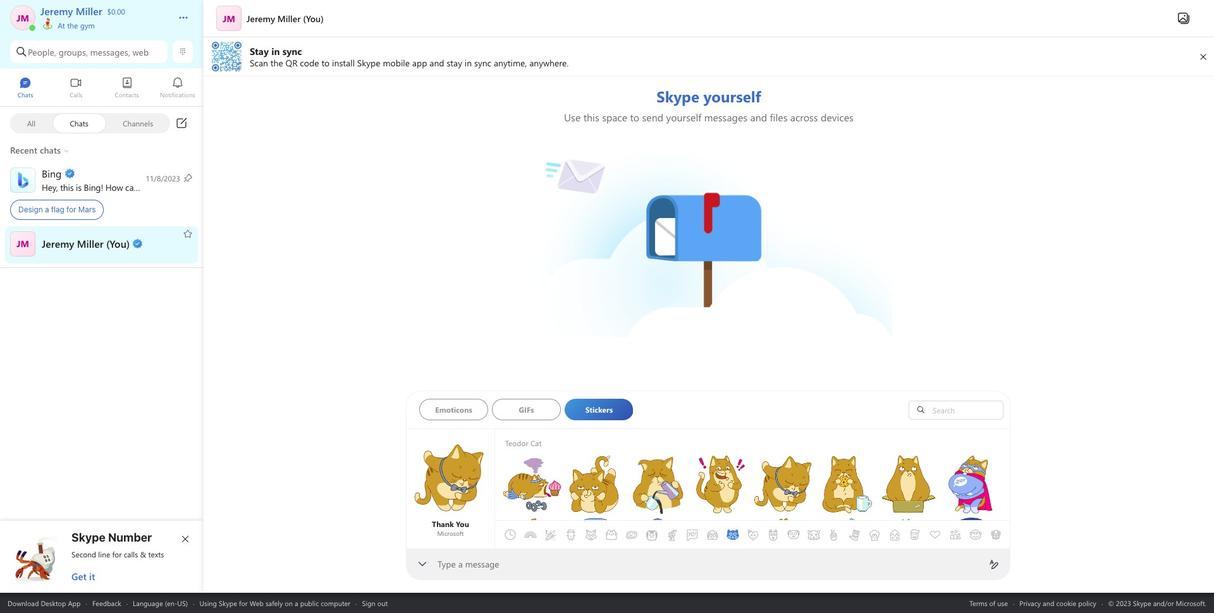 Task type: vqa. For each thing, say whether or not it's contained in the screenshot.
the use
yes



Task type: describe. For each thing, give the bounding box(es) containing it.
terms of use
[[970, 599, 1008, 608]]

for for using skype for web safely on a public computer
[[239, 599, 248, 608]]

download
[[8, 599, 39, 608]]

get it
[[71, 571, 95, 583]]

skype inside skype number element
[[71, 531, 105, 545]]

at the gym button
[[40, 0, 166, 119]]

web
[[250, 599, 264, 608]]

using skype for web safely on a public computer
[[200, 599, 351, 608]]

type
[[438, 559, 456, 571]]

privacy and cookie policy
[[1020, 599, 1097, 608]]

mars
[[78, 205, 96, 214]]

download desktop app
[[8, 599, 81, 608]]

design a flag for mars
[[18, 205, 96, 214]]

messages,
[[90, 46, 130, 58]]

a for flag
[[45, 205, 49, 214]]

&
[[140, 550, 146, 560]]

safely
[[266, 599, 283, 608]]

and
[[1043, 599, 1055, 608]]

bing
[[84, 181, 101, 193]]

i
[[141, 181, 143, 193]]

Type a message text field
[[438, 559, 979, 572]]

on
[[285, 599, 293, 608]]

can
[[125, 181, 139, 193]]

language (en-us)
[[133, 599, 188, 608]]

how
[[106, 181, 123, 193]]

1 horizontal spatial a
[[295, 599, 298, 608]]

a for message
[[458, 559, 463, 571]]

all
[[27, 118, 36, 128]]

this
[[60, 181, 74, 193]]

hey,
[[42, 181, 58, 193]]

(en-
[[165, 599, 177, 608]]

flag
[[51, 205, 64, 214]]

Search text field
[[930, 405, 1000, 416]]

at
[[58, 20, 65, 30]]

people,
[[28, 46, 56, 58]]

web
[[133, 46, 149, 58]]

get
[[71, 571, 87, 583]]

texts
[[148, 550, 164, 560]]

cookie
[[1057, 599, 1077, 608]]

out
[[377, 599, 388, 608]]

groups,
[[59, 46, 88, 58]]

for for second line for calls & texts
[[112, 550, 122, 560]]

chats
[[70, 118, 89, 128]]

!
[[101, 181, 103, 193]]

1 vertical spatial tab list
[[419, 399, 887, 424]]

of
[[990, 599, 996, 608]]

language
[[133, 599, 163, 608]]

second
[[71, 550, 96, 560]]

type a message
[[438, 559, 499, 571]]

feedback link
[[92, 599, 121, 608]]

people, groups, messages, web button
[[10, 40, 168, 63]]



Task type: locate. For each thing, give the bounding box(es) containing it.
terms
[[970, 599, 988, 608]]

channels
[[123, 118, 153, 128]]

sign out link
[[362, 599, 388, 608]]

using
[[200, 599, 217, 608]]

skype up the second
[[71, 531, 105, 545]]

privacy and cookie policy link
[[1020, 599, 1097, 608]]

at the gym
[[56, 20, 95, 30]]

sign out
[[362, 599, 388, 608]]

sign
[[362, 599, 376, 608]]

calls
[[124, 550, 138, 560]]

0 vertical spatial for
[[66, 205, 76, 214]]

a right on
[[295, 599, 298, 608]]

computer
[[321, 599, 351, 608]]

2 horizontal spatial for
[[239, 599, 248, 608]]

public
[[300, 599, 319, 608]]

privacy
[[1020, 599, 1041, 608]]

0 vertical spatial a
[[45, 205, 49, 214]]

a right type
[[458, 559, 463, 571]]

skype number element
[[11, 531, 193, 583]]

gym
[[80, 20, 95, 30]]

1 vertical spatial for
[[112, 550, 122, 560]]

0 horizontal spatial a
[[45, 205, 49, 214]]

us)
[[177, 599, 188, 608]]

line
[[98, 550, 110, 560]]

for right line
[[112, 550, 122, 560]]

2 vertical spatial tab list
[[500, 503, 1128, 567]]

1 horizontal spatial for
[[112, 550, 122, 560]]

terms of use link
[[970, 599, 1008, 608]]

0 horizontal spatial for
[[66, 205, 76, 214]]

people, groups, messages, web
[[28, 46, 149, 58]]

0 vertical spatial skype
[[71, 531, 105, 545]]

using skype for web safely on a public computer link
[[200, 599, 351, 608]]

the
[[67, 20, 78, 30]]

second line for calls & texts
[[71, 550, 164, 560]]

feedback
[[92, 599, 121, 608]]

1 horizontal spatial skype
[[219, 599, 237, 608]]

language (en-us) link
[[133, 599, 188, 608]]

it
[[89, 571, 95, 583]]

1 vertical spatial skype
[[219, 599, 237, 608]]

1 vertical spatial a
[[458, 559, 463, 571]]

you
[[164, 181, 178, 193]]

skype number
[[71, 531, 152, 545]]

app
[[68, 599, 81, 608]]

download desktop app link
[[8, 599, 81, 608]]

hey, this is bing ! how can i help you today?
[[42, 181, 208, 193]]

help
[[145, 181, 162, 193]]

number
[[108, 531, 152, 545]]

2 vertical spatial a
[[295, 599, 298, 608]]

today?
[[181, 181, 206, 193]]

desktop
[[41, 599, 66, 608]]

message
[[465, 559, 499, 571]]

a
[[45, 205, 49, 214], [458, 559, 463, 571], [295, 599, 298, 608]]

is
[[76, 181, 82, 193]]

design
[[18, 205, 43, 214]]

skype
[[71, 531, 105, 545], [219, 599, 237, 608]]

policy
[[1079, 599, 1097, 608]]

0 horizontal spatial skype
[[71, 531, 105, 545]]

tab list
[[0, 71, 203, 106], [419, 399, 887, 424], [500, 503, 1128, 567]]

0 vertical spatial tab list
[[0, 71, 203, 106]]

for
[[66, 205, 76, 214], [112, 550, 122, 560], [239, 599, 248, 608]]

2 vertical spatial for
[[239, 599, 248, 608]]

for right "flag"
[[66, 205, 76, 214]]

a left "flag"
[[45, 205, 49, 214]]

for left 'web'
[[239, 599, 248, 608]]

skype right using
[[219, 599, 237, 608]]

2 horizontal spatial a
[[458, 559, 463, 571]]

for inside skype number element
[[112, 550, 122, 560]]

use
[[998, 599, 1008, 608]]



